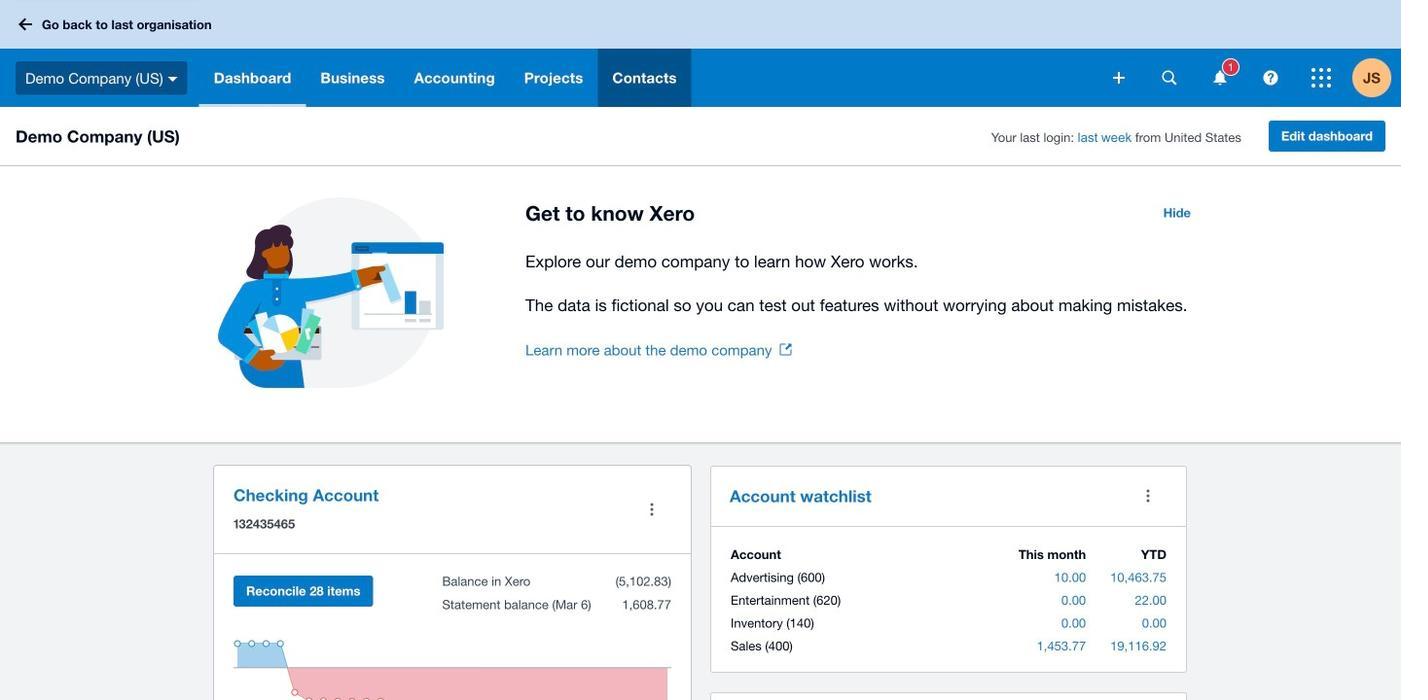 Task type: locate. For each thing, give the bounding box(es) containing it.
1 horizontal spatial svg image
[[168, 77, 178, 81]]

banner
[[0, 0, 1401, 107]]

svg image
[[18, 18, 32, 31], [1312, 68, 1331, 88], [168, 77, 178, 81]]

intro banner body element
[[525, 248, 1203, 319]]

svg image
[[1162, 71, 1177, 85], [1214, 71, 1227, 85], [1264, 71, 1278, 85], [1113, 72, 1125, 84]]



Task type: vqa. For each thing, say whether or not it's contained in the screenshot.
leftmost svg image
yes



Task type: describe. For each thing, give the bounding box(es) containing it.
2 horizontal spatial svg image
[[1312, 68, 1331, 88]]

0 horizontal spatial svg image
[[18, 18, 32, 31]]

manage menu toggle image
[[633, 490, 671, 529]]



